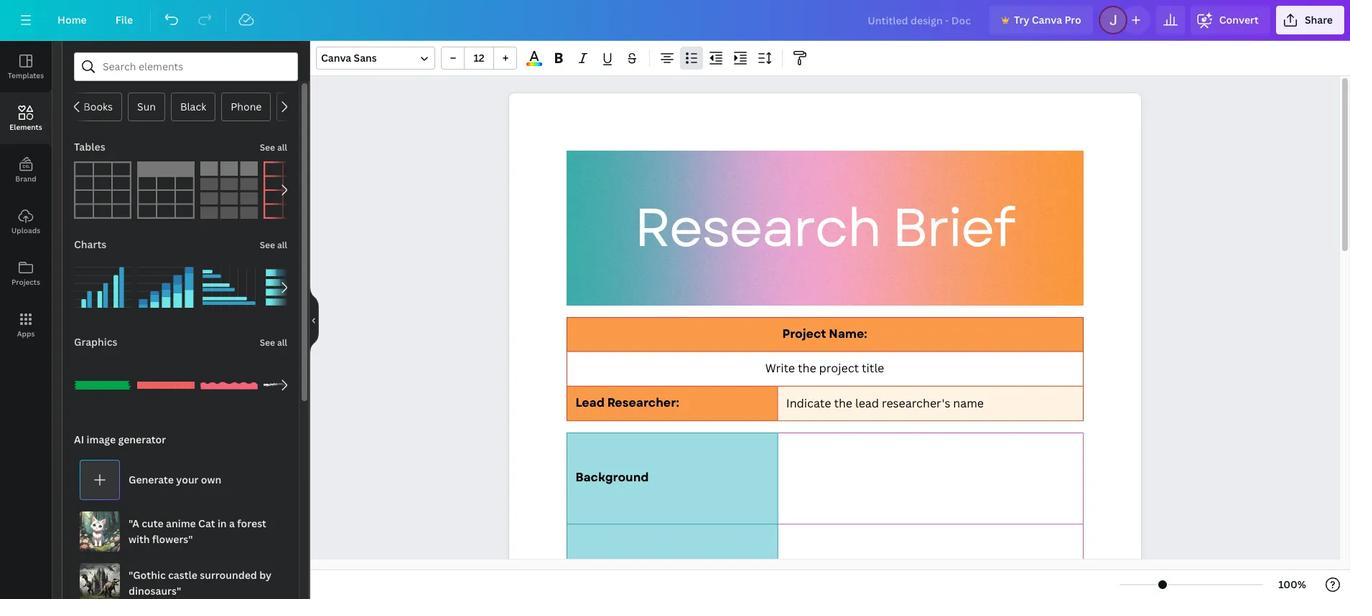 Task type: describe. For each thing, give the bounding box(es) containing it.
all for tables
[[277, 142, 287, 154]]

canva sans
[[321, 51, 377, 65]]

hide image
[[310, 286, 319, 355]]

by
[[259, 569, 272, 583]]

uploads button
[[0, 196, 52, 248]]

100%
[[1279, 578, 1307, 592]]

phone button
[[221, 93, 271, 121]]

charts button
[[73, 231, 108, 259]]

main menu bar
[[0, 0, 1350, 41]]

1 add this table to the canvas image from the left
[[74, 162, 131, 219]]

see for charts
[[260, 239, 275, 251]]

3 add this table to the canvas image from the left
[[200, 162, 258, 219]]

own
[[201, 473, 221, 487]]

with
[[129, 533, 150, 547]]

try canva pro
[[1014, 13, 1082, 27]]

forest
[[237, 517, 266, 531]]

share button
[[1276, 6, 1345, 34]]

try canva pro button
[[990, 6, 1093, 34]]

try
[[1014, 13, 1030, 27]]

sun button
[[128, 93, 165, 121]]

apps button
[[0, 300, 52, 351]]

ai
[[74, 433, 84, 447]]

anime
[[166, 517, 196, 531]]

share
[[1305, 13, 1333, 27]]

sans
[[354, 51, 377, 65]]

in
[[218, 517, 227, 531]]

flowers"
[[152, 533, 193, 547]]

4 add this table to the canvas image from the left
[[264, 162, 321, 219]]

projects button
[[0, 248, 52, 300]]

black button
[[171, 93, 216, 121]]

color range image
[[527, 63, 542, 66]]

wanted posters
[[286, 100, 363, 113]]

dinosaurs"
[[129, 585, 181, 598]]

playful decorative wavy banner image
[[200, 357, 258, 414]]

research brief
[[634, 190, 1014, 267]]

see for graphics
[[260, 337, 275, 349]]

templates button
[[0, 41, 52, 93]]

surrounded
[[200, 569, 257, 583]]

canva inside popup button
[[321, 51, 351, 65]]

see all button for tables
[[258, 133, 289, 162]]

tables
[[74, 140, 105, 154]]

see all for tables
[[260, 142, 287, 154]]

brand button
[[0, 144, 52, 196]]

phone
[[231, 100, 262, 113]]

see all for charts
[[260, 239, 287, 251]]

side panel tab list
[[0, 41, 52, 351]]

all for graphics
[[277, 337, 287, 349]]

uploads
[[11, 226, 40, 236]]

wanted
[[286, 100, 323, 113]]

generate
[[129, 473, 174, 487]]

canva sans button
[[316, 47, 435, 70]]

tables button
[[73, 133, 107, 162]]

Design title text field
[[856, 6, 984, 34]]

a
[[229, 517, 235, 531]]

"gothic
[[129, 569, 166, 583]]

torn paper banner with space for text image
[[264, 357, 321, 414]]

castle
[[168, 569, 197, 583]]

home link
[[46, 6, 98, 34]]

generator
[[118, 433, 166, 447]]

your
[[176, 473, 199, 487]]



Task type: vqa. For each thing, say whether or not it's contained in the screenshot.
leftmost "for"
no



Task type: locate. For each thing, give the bounding box(es) containing it.
3 all from the top
[[277, 337, 287, 349]]

elements button
[[0, 93, 52, 144]]

see all button for charts
[[258, 231, 289, 259]]

1 see all from the top
[[260, 142, 287, 154]]

1 vertical spatial see
[[260, 239, 275, 251]]

generate your own
[[129, 473, 221, 487]]

1 vertical spatial see all
[[260, 239, 287, 251]]

books
[[83, 100, 113, 113]]

canva
[[1032, 13, 1062, 27], [321, 51, 351, 65]]

0 vertical spatial canva
[[1032, 13, 1062, 27]]

3 see all button from the top
[[258, 328, 289, 357]]

brand
[[15, 174, 36, 184]]

cat
[[198, 517, 215, 531]]

all
[[277, 142, 287, 154], [277, 239, 287, 251], [277, 337, 287, 349]]

1 all from the top
[[277, 142, 287, 154]]

home
[[57, 13, 87, 27]]

"gothic castle surrounded by dinosaurs"
[[129, 569, 272, 598]]

research
[[634, 190, 880, 267]]

1 horizontal spatial canva
[[1032, 13, 1062, 27]]

add this table to the canvas image
[[74, 162, 131, 219], [137, 162, 195, 219], [200, 162, 258, 219], [264, 162, 321, 219]]

Search elements search field
[[103, 53, 269, 80]]

books button
[[74, 93, 122, 121]]

"a cute anime cat in a forest with flowers"
[[129, 517, 266, 547]]

apps
[[17, 329, 35, 339]]

canva right try
[[1032, 13, 1062, 27]]

2 add this table to the canvas image from the left
[[137, 162, 195, 219]]

see all button
[[258, 133, 289, 162], [258, 231, 289, 259], [258, 328, 289, 357]]

see all
[[260, 142, 287, 154], [260, 239, 287, 251], [260, 337, 287, 349]]

graphics button
[[73, 328, 119, 357]]

2 vertical spatial all
[[277, 337, 287, 349]]

2 see all from the top
[[260, 239, 287, 251]]

convert
[[1220, 13, 1259, 27]]

all for charts
[[277, 239, 287, 251]]

canva left sans
[[321, 51, 351, 65]]

canva inside 'button'
[[1032, 13, 1062, 27]]

2 see all button from the top
[[258, 231, 289, 259]]

sun
[[137, 100, 156, 113]]

pro
[[1065, 13, 1082, 27]]

brief
[[892, 190, 1014, 267]]

1 vertical spatial canva
[[321, 51, 351, 65]]

see
[[260, 142, 275, 154], [260, 239, 275, 251], [260, 337, 275, 349]]

3 see from the top
[[260, 337, 275, 349]]

Research Brief text field
[[509, 93, 1141, 600]]

0 vertical spatial see all button
[[258, 133, 289, 162]]

1 vertical spatial all
[[277, 239, 287, 251]]

2 vertical spatial see all
[[260, 337, 287, 349]]

playful decorative ribbon banner image
[[74, 357, 131, 414]]

2 vertical spatial see all button
[[258, 328, 289, 357]]

templates
[[8, 70, 44, 80]]

projects
[[11, 277, 40, 287]]

convert button
[[1191, 6, 1271, 34]]

2 all from the top
[[277, 239, 287, 251]]

– – number field
[[469, 51, 489, 65]]

see all button for graphics
[[258, 328, 289, 357]]

ai image generator
[[74, 433, 166, 447]]

1 see all button from the top
[[258, 133, 289, 162]]

0 vertical spatial see
[[260, 142, 275, 154]]

2 vertical spatial see
[[260, 337, 275, 349]]

cute
[[142, 517, 164, 531]]

easter banner image
[[137, 357, 195, 414]]

0 vertical spatial all
[[277, 142, 287, 154]]

see for tables
[[260, 142, 275, 154]]

posters
[[326, 100, 363, 113]]

file
[[115, 13, 133, 27]]

graphics
[[74, 335, 117, 349]]

2 see from the top
[[260, 239, 275, 251]]

black
[[180, 100, 206, 113]]

0 vertical spatial see all
[[260, 142, 287, 154]]

charts
[[74, 238, 106, 251]]

group
[[441, 47, 517, 70], [74, 251, 131, 317], [137, 251, 195, 317], [200, 251, 258, 317], [264, 259, 321, 317], [74, 348, 131, 414], [137, 357, 195, 414], [200, 357, 258, 414], [264, 357, 321, 414]]

1 vertical spatial see all button
[[258, 231, 289, 259]]

0 horizontal spatial canva
[[321, 51, 351, 65]]

3 see all from the top
[[260, 337, 287, 349]]

wanted posters button
[[277, 93, 372, 121]]

see all for graphics
[[260, 337, 287, 349]]

1 see from the top
[[260, 142, 275, 154]]

image
[[87, 433, 116, 447]]

100% button
[[1269, 574, 1316, 597]]

file button
[[104, 6, 145, 34]]

"a
[[129, 517, 139, 531]]

elements
[[10, 122, 42, 132]]



